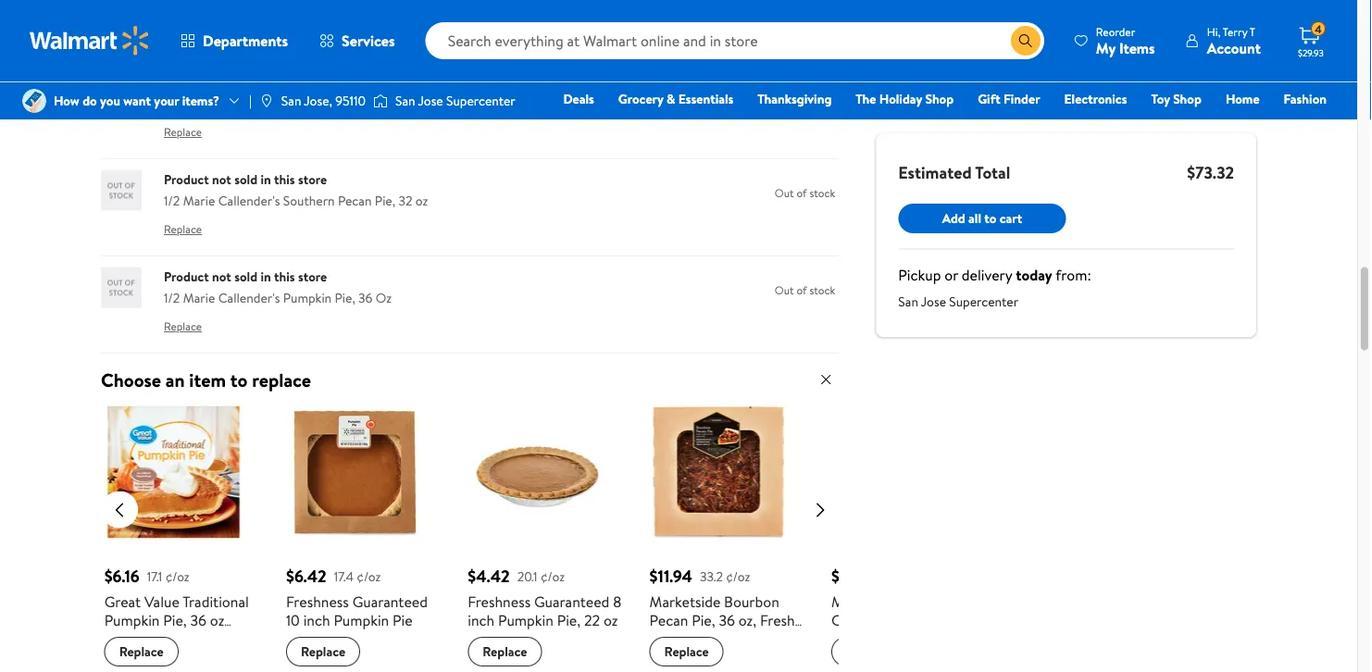 Task type: locate. For each thing, give the bounding box(es) containing it.
0 horizontal spatial marketside
[[650, 592, 721, 612]]

shelf- inside $11.94 33.2 ¢/oz marketside bourbon pecan pie, 36 oz, fresh bakery, whole pie, shelf-stable/ ambient
[[650, 648, 688, 668]]

the
[[856, 90, 877, 108]]

 image
[[373, 92, 388, 110]]

callender's inside product not sold in this store 1/2 marie callender's pumpkin pie, 36 oz
[[218, 289, 280, 308]]

1 in from the top
[[261, 170, 271, 189]]

0 horizontal spatial shop
[[926, 90, 954, 108]]

out
[[775, 185, 794, 201], [775, 282, 794, 298]]

10"
[[907, 592, 925, 612]]

1 callender's from the top
[[218, 192, 280, 210]]

marie
[[183, 192, 215, 210], [183, 289, 215, 308]]

1 horizontal spatial jose
[[921, 293, 946, 311]]

1 horizontal spatial count
[[469, 73, 504, 91]]

pickup
[[899, 265, 941, 285]]

fresh inside $11.94 33.2 ¢/oz marketside bourbon pecan pie, 36 oz, fresh bakery, whole pie, shelf-stable/ ambient
[[761, 611, 796, 631]]

freshness
[[164, 73, 219, 91], [287, 592, 349, 612], [468, 592, 531, 612]]

1 horizontal spatial  image
[[259, 94, 274, 108]]

$6.42
[[287, 565, 327, 588]]

pumpkin inside product not sold in this store 1/2 marie callender's pumpkin pie, 36 oz
[[283, 289, 332, 308]]

 image
[[22, 89, 46, 113], [259, 94, 274, 108]]

qty needed:
[[665, 88, 724, 104]]

product inside product not sold in this store 1/2 marie callender's pumpkin pie, 36 oz
[[164, 268, 209, 286]]

search icon image
[[1019, 33, 1033, 48]]

¢/oz inside $11.94 33.2 ¢/oz marketside bourbon pecan pie, 36 oz, fresh bakery, whole pie, shelf-stable/ ambient
[[727, 568, 751, 586]]

supercenter
[[446, 92, 516, 110], [950, 293, 1019, 311]]

inch for $4.42
[[468, 611, 495, 631]]

jose down the '16'
[[418, 92, 443, 110]]

1 sold from the top
[[234, 170, 257, 189]]

1 vertical spatial store
[[298, 268, 327, 286]]

1 not from the top
[[212, 170, 231, 189]]

add all to cart
[[943, 209, 1023, 227]]

account
[[1207, 38, 1261, 58]]

fresh inside $11.94 marketside 10" cinnamon whiskey walnut pie, 36 oz, fresh bakery, shelf-stable/ ambient, whole pie
[[948, 629, 984, 649]]

oz, right cinnamon
[[927, 629, 945, 649]]

1 horizontal spatial freshness
[[287, 592, 349, 612]]

marketside inside $11.94 33.2 ¢/oz marketside bourbon pecan pie, 36 oz, fresh bakery, whole pie, shelf-stable/ ambient
[[650, 592, 721, 612]]

bakery, down cinnamon
[[832, 648, 879, 668]]

 image for san
[[259, 94, 274, 108]]

walmart+ link
[[1263, 115, 1335, 135]]

store inside product not sold in this store 1/2 marie callender's pumpkin pie, 36 oz
[[298, 268, 327, 286]]

whiskey
[[901, 611, 953, 631]]

not inside product not sold in this store 1/2 marie callender's pumpkin pie, 36 oz
[[212, 268, 231, 286]]

pie, left 22
[[558, 611, 581, 631]]

close items to replace image
[[819, 373, 834, 387]]

not inside product not sold in this store 1/2 marie callender's southern pecan pie, 32 oz
[[212, 170, 231, 189]]

2 sold from the top
[[234, 268, 257, 286]]

1/2 right lemons, 2 lb bag image
[[164, 289, 180, 308]]

36 right value
[[191, 611, 207, 631]]

0 horizontal spatial inch
[[304, 611, 331, 631]]

pie, inside product not sold in this store 1/2 marie callender's pumpkin pie, 36 oz
[[335, 289, 355, 308]]

pie, inside $11.94 marketside 10" cinnamon whiskey walnut pie, 36 oz, fresh bakery, shelf-stable/ ambient, whole pie
[[880, 629, 904, 649]]

oz inside freshness guaranteed hawaiian dinner rolls, 16 oz, 12 count 6 oz brown and serve white dinner rolls, 12 count
[[174, 95, 187, 113]]

36 down 10"
[[907, 629, 923, 649]]

callender's for southern
[[218, 192, 280, 210]]

1 horizontal spatial san
[[395, 92, 415, 110]]

not
[[212, 170, 231, 189], [212, 268, 231, 286]]

store up southern
[[298, 170, 327, 189]]

1 vertical spatial this
[[274, 268, 295, 286]]

0 horizontal spatial supercenter
[[446, 92, 516, 110]]

1 horizontal spatial pecan
[[650, 611, 689, 631]]

marie for product not sold in this store 1/2 marie callender's southern pecan pie, 32 oz
[[183, 192, 215, 210]]

sold inside product not sold in this store 1/2 marie callender's southern pecan pie, 32 oz
[[234, 170, 257, 189]]

2 not from the top
[[212, 268, 231, 286]]

2 horizontal spatial freshness
[[468, 592, 531, 612]]

sold
[[234, 170, 257, 189], [234, 268, 257, 286]]

to right all
[[985, 209, 997, 227]]

0 vertical spatial whole
[[701, 629, 741, 649]]

oz right 22
[[604, 611, 619, 631]]

¢/oz right 17.4
[[357, 568, 381, 586]]

this for pumpkin
[[274, 268, 295, 286]]

0 vertical spatial sold
[[234, 170, 257, 189]]

1 store from the top
[[298, 170, 327, 189]]

0 vertical spatial pie
[[393, 611, 413, 631]]

inch down $4.42 in the bottom left of the page
[[468, 611, 495, 631]]

1 this from the top
[[274, 170, 295, 189]]

not for product not sold in this store 1/2 marie callender's pumpkin pie, 36 oz
[[212, 268, 231, 286]]

2 shop from the left
[[1173, 90, 1202, 108]]

this for southern
[[274, 170, 295, 189]]

1 horizontal spatial inch
[[468, 611, 495, 631]]

1 horizontal spatial pie
[[938, 666, 958, 672]]

registry
[[1114, 116, 1161, 134]]

2 stock from the top
[[810, 282, 836, 298]]

pecan inside product not sold in this store 1/2 marie callender's southern pecan pie, 32 oz
[[338, 192, 372, 210]]

1 horizontal spatial marketside
[[832, 592, 903, 612]]

freshness guaranteed 10 inch pumpkin pie image
[[287, 403, 425, 542]]

of
[[797, 185, 807, 201], [797, 282, 807, 298]]

pumpkin down 20.1
[[499, 611, 554, 631]]

shop right the toy
[[1173, 90, 1202, 108]]

dinner up 95110
[[346, 73, 384, 91]]

0 horizontal spatial guaranteed
[[222, 73, 289, 91]]

0 vertical spatial 12
[[455, 73, 466, 91]]

1 vertical spatial jose
[[921, 293, 946, 311]]

guaranteed inside $6.42 17.4 ¢/oz freshness guaranteed 10 inch pumpkin pie
[[353, 592, 428, 612]]

$11.94 inside $11.94 33.2 ¢/oz marketside bourbon pecan pie, 36 oz, fresh bakery, whole pie, shelf-stable/ ambient
[[650, 565, 693, 588]]

2 out of stock from the top
[[775, 282, 836, 298]]

out of stock
[[775, 185, 836, 201], [775, 282, 836, 298]]

1 horizontal spatial guaranteed
[[353, 592, 428, 612]]

2 horizontal spatial oz,
[[927, 629, 945, 649]]

oz, for $11.94 33.2 ¢/oz marketside bourbon pecan pie, 36 oz, fresh bakery, whole pie, shelf-stable/ ambient
[[739, 611, 757, 631]]

guaranteed left 8
[[535, 592, 610, 612]]

2 of from the top
[[797, 282, 807, 298]]

pie, left oz
[[335, 289, 355, 308]]

delivery
[[962, 265, 1013, 285]]

store for southern
[[298, 170, 327, 189]]

2 store from the top
[[298, 268, 327, 286]]

holiday
[[880, 90, 922, 108]]

qty
[[665, 88, 683, 104]]

dinner down freshness guaranteed hawaiian dinner rolls, 16 oz, 12 count link
[[323, 95, 361, 113]]

1 horizontal spatial 12
[[455, 73, 466, 91]]

choose an item to replace
[[101, 367, 311, 393]]

 image right | at the left top of the page
[[259, 94, 274, 108]]

whole
[[701, 629, 741, 649], [894, 666, 935, 672]]

freshness inside $4.42 20.1 ¢/oz freshness guaranteed 8 inch pumpkin pie, 22 oz
[[468, 592, 531, 612]]

¢/oz inside $6.16 17.1 ¢/oz great value traditional pumpkin pie, 36 oz (frozen) replace
[[166, 568, 190, 586]]

1/2 inside product not sold in this store 1/2 marie callender's southern pecan pie, 32 oz
[[164, 192, 180, 210]]

1 horizontal spatial stable/
[[920, 648, 966, 668]]

0 horizontal spatial shelf-
[[650, 648, 688, 668]]

whole inside $11.94 marketside 10" cinnamon whiskey walnut pie, 36 oz, fresh bakery, shelf-stable/ ambient, whole pie
[[894, 666, 935, 672]]

2 marie from the top
[[183, 289, 215, 308]]

32
[[399, 192, 413, 210]]

this down southern
[[274, 268, 295, 286]]

1 vertical spatial stock
[[810, 282, 836, 298]]

36 down 33.2
[[719, 611, 736, 631]]

1 vertical spatial rolls,
[[365, 95, 395, 113]]

oz right the 32
[[416, 192, 428, 210]]

pumpkin inside $4.42 20.1 ¢/oz freshness guaranteed 8 inch pumpkin pie, 22 oz
[[499, 611, 554, 631]]

marketside inside $11.94 marketside 10" cinnamon whiskey walnut pie, 36 oz, fresh bakery, shelf-stable/ ambient, whole pie
[[832, 592, 903, 612]]

12 right 95110
[[398, 95, 409, 113]]

freshness inside $6.42 17.4 ¢/oz freshness guaranteed 10 inch pumpkin pie
[[287, 592, 349, 612]]

san left jose,
[[281, 92, 301, 110]]

4 ¢/oz from the left
[[727, 568, 751, 586]]

0 horizontal spatial stable/
[[688, 648, 733, 668]]

great value traditional pumpkin pie, 36 oz (frozen) image
[[105, 403, 244, 542]]

1 horizontal spatial fresh
[[948, 629, 984, 649]]

1 vertical spatial out
[[775, 282, 794, 298]]

count
[[469, 73, 504, 91], [412, 95, 447, 113]]

6
[[164, 95, 171, 113]]

pie, down bourbon
[[745, 629, 769, 649]]

oz right 6
[[174, 95, 187, 113]]

$11.94 left 33.2
[[650, 565, 693, 588]]

¢/oz right 20.1
[[541, 568, 565, 586]]

bakery, right 22
[[650, 629, 697, 649]]

southern
[[283, 192, 335, 210]]

0 horizontal spatial whole
[[701, 629, 741, 649]]

guaranteed up | at the left top of the page
[[222, 73, 289, 91]]

2 shelf- from the left
[[883, 648, 920, 668]]

sold inside product not sold in this store 1/2 marie callender's pumpkin pie, 36 oz
[[234, 268, 257, 286]]

1 vertical spatial pecan
[[650, 611, 689, 631]]

0 vertical spatial of
[[797, 185, 807, 201]]

pickup or delivery today from: san jose supercenter
[[899, 265, 1092, 311]]

store for pumpkin
[[298, 268, 327, 286]]

2 $11.94 from the left
[[832, 565, 875, 588]]

0 vertical spatial marie
[[183, 192, 215, 210]]

0 vertical spatial callender's
[[218, 192, 280, 210]]

1 $11.94 from the left
[[650, 565, 693, 588]]

callender's
[[218, 192, 280, 210], [218, 289, 280, 308]]

san right 95110
[[395, 92, 415, 110]]

oz, inside $11.94 marketside 10" cinnamon whiskey walnut pie, 36 oz, fresh bakery, shelf-stable/ ambient, whole pie
[[927, 629, 945, 649]]

 image for how
[[22, 89, 46, 113]]

to
[[985, 209, 997, 227], [230, 367, 248, 393]]

2 out from the top
[[775, 282, 794, 298]]

whole down bourbon
[[701, 629, 741, 649]]

not for product not sold in this store 1/2 marie callender's southern pecan pie, 32 oz
[[212, 170, 231, 189]]

$11.94 up cinnamon
[[832, 565, 875, 588]]

1 product from the top
[[164, 170, 209, 189]]

marie right lemons, 2 lb bag icon
[[183, 192, 215, 210]]

replace
[[164, 27, 202, 43], [164, 125, 202, 140], [164, 222, 202, 238], [164, 319, 202, 335], [120, 643, 164, 661], [301, 643, 346, 661], [483, 643, 528, 661], [665, 643, 710, 661]]

pumpkin inside $6.16 17.1 ¢/oz great value traditional pumpkin pie, 36 oz (frozen) replace
[[105, 611, 160, 631]]

0 horizontal spatial count
[[412, 95, 447, 113]]

freshness up items?
[[164, 73, 219, 91]]

oz inside $4.42 20.1 ¢/oz freshness guaranteed 8 inch pumpkin pie, 22 oz
[[604, 611, 619, 631]]

marie inside product not sold in this store 1/2 marie callender's southern pecan pie, 32 oz
[[183, 192, 215, 210]]

0 horizontal spatial fresh
[[761, 611, 796, 631]]

bakery,
[[650, 629, 697, 649], [832, 648, 879, 668]]

1 vertical spatial callender's
[[218, 289, 280, 308]]

callender's up replace
[[218, 289, 280, 308]]

rolls, left the '16'
[[387, 73, 418, 91]]

0 horizontal spatial jose
[[418, 92, 443, 110]]

registry link
[[1105, 115, 1169, 135]]

store down southern
[[298, 268, 327, 286]]

 image left how
[[22, 89, 46, 113]]

walmart image
[[30, 26, 150, 56]]

2 1/2 from the top
[[164, 289, 180, 308]]

freshness down $6.42
[[287, 592, 349, 612]]

to right 'item'
[[230, 367, 248, 393]]

bakery, inside $11.94 33.2 ¢/oz marketside bourbon pecan pie, 36 oz, fresh bakery, whole pie, shelf-stable/ ambient
[[650, 629, 697, 649]]

oz, right the '16'
[[436, 73, 452, 91]]

shelf- inside $11.94 marketside 10" cinnamon whiskey walnut pie, 36 oz, fresh bakery, shelf-stable/ ambient, whole pie
[[883, 648, 920, 668]]

1 vertical spatial product
[[164, 268, 209, 286]]

pecan right 8
[[650, 611, 689, 631]]

you
[[100, 92, 120, 110]]

pumpkin down $6.16
[[105, 611, 160, 631]]

2 marketside from the left
[[832, 592, 903, 612]]

stock for 1/2 marie callender's pumpkin pie, 36 oz
[[810, 282, 836, 298]]

pumpkin
[[283, 289, 332, 308], [105, 611, 160, 631], [334, 611, 390, 631], [499, 611, 554, 631]]

1 vertical spatial 12
[[398, 95, 409, 113]]

whole down whiskey
[[894, 666, 935, 672]]

this up southern
[[274, 170, 295, 189]]

1 stock from the top
[[810, 185, 836, 201]]

1 1/2 from the top
[[164, 192, 180, 210]]

2 this from the top
[[274, 268, 295, 286]]

0 horizontal spatial $11.94
[[650, 565, 693, 588]]

shop right the holiday
[[926, 90, 954, 108]]

replace inside $6.16 17.1 ¢/oz great value traditional pumpkin pie, 36 oz (frozen) replace
[[120, 643, 164, 661]]

freshness guaranteed hawaiian dinner rolls, 16 oz, 12 count 6 oz brown and serve white dinner rolls, 12 count
[[164, 73, 504, 113]]

0 vertical spatial 1/2
[[164, 192, 180, 210]]

4 product group from the left
[[650, 403, 806, 672]]

1 horizontal spatial shelf-
[[883, 648, 920, 668]]

0 vertical spatial out
[[775, 185, 794, 201]]

pumpkin left oz
[[283, 289, 332, 308]]

1 ¢/oz from the left
[[166, 568, 190, 586]]

estimated total
[[899, 161, 1011, 184]]

1 shelf- from the left
[[650, 648, 688, 668]]

0 vertical spatial this
[[274, 170, 295, 189]]

product group containing $6.16
[[105, 403, 261, 672]]

¢/oz inside $6.42 17.4 ¢/oz freshness guaranteed 10 inch pumpkin pie
[[357, 568, 381, 586]]

1 vertical spatial count
[[412, 95, 447, 113]]

2 stable/ from the left
[[920, 648, 966, 668]]

sold for southern
[[234, 170, 257, 189]]

product inside product not sold in this store 1/2 marie callender's southern pecan pie, 32 oz
[[164, 170, 209, 189]]

product right lemons, 2 lb bag image
[[164, 268, 209, 286]]

pie, inside $4.42 20.1 ¢/oz freshness guaranteed 8 inch pumpkin pie, 22 oz
[[558, 611, 581, 631]]

$11.94
[[650, 565, 693, 588], [832, 565, 875, 588]]

guaranteed inside $4.42 20.1 ¢/oz freshness guaranteed 8 inch pumpkin pie, 22 oz
[[535, 592, 610, 612]]

0 vertical spatial in
[[261, 170, 271, 189]]

1 product group from the left
[[105, 403, 261, 672]]

pie, left the 32
[[375, 192, 396, 210]]

1 horizontal spatial whole
[[894, 666, 935, 672]]

one debit
[[1185, 116, 1248, 134]]

2 inch from the left
[[468, 611, 495, 631]]

1 out of stock from the top
[[775, 185, 836, 201]]

0 horizontal spatial bakery,
[[650, 629, 697, 649]]

1 vertical spatial of
[[797, 282, 807, 298]]

10
[[287, 611, 300, 631]]

1/2 right lemons, 2 lb bag icon
[[164, 192, 180, 210]]

deals
[[563, 90, 594, 108]]

inch right 10
[[304, 611, 331, 631]]

2 callender's from the top
[[218, 289, 280, 308]]

oz right value
[[211, 611, 225, 631]]

1 horizontal spatial to
[[985, 209, 997, 227]]

1 inch from the left
[[304, 611, 331, 631]]

callender's inside product not sold in this store 1/2 marie callender's southern pecan pie, 32 oz
[[218, 192, 280, 210]]

this inside product not sold in this store 1/2 marie callender's pumpkin pie, 36 oz
[[274, 268, 295, 286]]

count down the '16'
[[412, 95, 447, 113]]

3 ¢/oz from the left
[[541, 568, 565, 586]]

¢/oz inside $4.42 20.1 ¢/oz freshness guaranteed 8 inch pumpkin pie, 22 oz
[[541, 568, 565, 586]]

oz, up ambient
[[739, 611, 757, 631]]

1 vertical spatial pie
[[938, 666, 958, 672]]

inch inside $4.42 20.1 ¢/oz freshness guaranteed 8 inch pumpkin pie, 22 oz
[[468, 611, 495, 631]]

guaranteed down 17.4
[[353, 592, 428, 612]]

1 horizontal spatial oz,
[[739, 611, 757, 631]]

serve
[[252, 95, 284, 113]]

1 vertical spatial marie
[[183, 289, 215, 308]]

this inside product not sold in this store 1/2 marie callender's southern pecan pie, 32 oz
[[274, 170, 295, 189]]

0 horizontal spatial 12
[[398, 95, 409, 113]]

decrease quantity freshness guaranteed hawaiian dinner rolls, 16 oz, 12 count-count, current quantity 1 image
[[737, 88, 751, 103]]

whole inside $11.94 33.2 ¢/oz marketside bourbon pecan pie, 36 oz, fresh bakery, whole pie, shelf-stable/ ambient
[[701, 629, 741, 649]]

marketside up walnut
[[832, 592, 903, 612]]

marie inside product not sold in this store 1/2 marie callender's pumpkin pie, 36 oz
[[183, 289, 215, 308]]

0 vertical spatial product
[[164, 170, 209, 189]]

36
[[358, 289, 373, 308], [191, 611, 207, 631], [719, 611, 736, 631], [907, 629, 923, 649]]

2 product group from the left
[[287, 403, 442, 672]]

san down pickup
[[899, 293, 919, 311]]

count up san jose supercenter
[[469, 73, 504, 91]]

2 in from the top
[[261, 268, 271, 286]]

pecan right southern
[[338, 192, 372, 210]]

rolls, down freshness guaranteed hawaiian dinner rolls, 16 oz, 12 count link
[[365, 95, 395, 113]]

oz, for $11.94 marketside 10" cinnamon whiskey walnut pie, 36 oz, fresh bakery, shelf-stable/ ambient, whole pie
[[927, 629, 945, 649]]

jose inside pickup or delivery today from: san jose supercenter
[[921, 293, 946, 311]]

in down the serve
[[261, 170, 271, 189]]

1 stable/ from the left
[[688, 648, 733, 668]]

marie right lemons, 2 lb bag image
[[183, 289, 215, 308]]

1 marie from the top
[[183, 192, 215, 210]]

pumpkin down 17.4
[[334, 611, 390, 631]]

1 vertical spatial 1/2
[[164, 289, 180, 308]]

0 vertical spatial pecan
[[338, 192, 372, 210]]

pecan inside $11.94 33.2 ¢/oz marketside bourbon pecan pie, 36 oz, fresh bakery, whole pie, shelf-stable/ ambient
[[650, 611, 689, 631]]

in down product not sold in this store 1/2 marie callender's southern pecan pie, 32 oz
[[261, 268, 271, 286]]

pumpkin inside $6.42 17.4 ¢/oz freshness guaranteed 10 inch pumpkin pie
[[334, 611, 390, 631]]

product group
[[105, 403, 261, 672], [287, 403, 442, 672], [468, 403, 624, 672], [650, 403, 806, 672], [832, 403, 988, 672]]

electronics link
[[1056, 89, 1136, 109]]

1 vertical spatial whole
[[894, 666, 935, 672]]

today
[[1016, 265, 1053, 285]]

0 horizontal spatial pie
[[393, 611, 413, 631]]

0 vertical spatial rolls,
[[387, 73, 418, 91]]

¢/oz right 17.1 at the bottom
[[166, 568, 190, 586]]

store inside product not sold in this store 1/2 marie callender's southern pecan pie, 32 oz
[[298, 170, 327, 189]]

bakery, inside $11.94 marketside 10" cinnamon whiskey walnut pie, 36 oz, fresh bakery, shelf-stable/ ambient, whole pie
[[832, 648, 879, 668]]

0 vertical spatial not
[[212, 170, 231, 189]]

in
[[261, 170, 271, 189], [261, 268, 271, 286]]

jose down pickup
[[921, 293, 946, 311]]

1/2 inside product not sold in this store 1/2 marie callender's pumpkin pie, 36 oz
[[164, 289, 180, 308]]

0 vertical spatial stock
[[810, 185, 836, 201]]

dinner
[[346, 73, 384, 91], [323, 95, 361, 113]]

0 vertical spatial out of stock
[[775, 185, 836, 201]]

estimated
[[899, 161, 972, 184]]

pie, inside product not sold in this store 1/2 marie callender's southern pecan pie, 32 oz
[[375, 192, 396, 210]]

pie, right (frozen)
[[164, 611, 187, 631]]

jose
[[418, 92, 443, 110], [921, 293, 946, 311]]

oz
[[174, 95, 187, 113], [416, 192, 428, 210], [211, 611, 225, 631], [604, 611, 619, 631]]

replace button
[[164, 21, 202, 51], [164, 118, 202, 148], [164, 215, 202, 245], [164, 313, 202, 342], [105, 637, 179, 667], [287, 637, 361, 667], [468, 637, 543, 667], [650, 637, 724, 667]]

guaranteed for $4.42
[[535, 592, 610, 612]]

1 vertical spatial sold
[[234, 268, 257, 286]]

0 horizontal spatial san
[[281, 92, 301, 110]]

1 horizontal spatial supercenter
[[950, 293, 1019, 311]]

san for san jose supercenter
[[395, 92, 415, 110]]

sold for pumpkin
[[234, 268, 257, 286]]

1 vertical spatial out of stock
[[775, 282, 836, 298]]

supercenter inside pickup or delivery today from: san jose supercenter
[[950, 293, 1019, 311]]

pie inside $11.94 marketside 10" cinnamon whiskey walnut pie, 36 oz, fresh bakery, shelf-stable/ ambient, whole pie
[[938, 666, 958, 672]]

fashion link
[[1276, 89, 1335, 109]]

1 horizontal spatial $11.94
[[832, 565, 875, 588]]

0 vertical spatial store
[[298, 170, 327, 189]]

1 horizontal spatial shop
[[1173, 90, 1202, 108]]

1 out from the top
[[775, 185, 794, 201]]

2 product from the top
[[164, 268, 209, 286]]

0 horizontal spatial freshness
[[164, 73, 219, 91]]

1 marketside from the left
[[650, 592, 721, 612]]

12
[[455, 73, 466, 91], [398, 95, 409, 113]]

toy shop
[[1152, 90, 1202, 108]]

an
[[166, 367, 185, 393]]

2 ¢/oz from the left
[[357, 568, 381, 586]]

1 vertical spatial not
[[212, 268, 231, 286]]

rolls,
[[387, 73, 418, 91], [365, 95, 395, 113]]

1 vertical spatial to
[[230, 367, 248, 393]]

product for product not sold in this store 1/2 marie callender's pumpkin pie, 36 oz
[[164, 268, 209, 286]]

product
[[164, 170, 209, 189], [164, 268, 209, 286]]

in inside product not sold in this store 1/2 marie callender's southern pecan pie, 32 oz
[[261, 170, 271, 189]]

freshness for $4.42
[[468, 592, 531, 612]]

stable/ left ambient
[[688, 648, 733, 668]]

0 horizontal spatial pecan
[[338, 192, 372, 210]]

oz, inside $11.94 33.2 ¢/oz marketside bourbon pecan pie, 36 oz, fresh bakery, whole pie, shelf-stable/ ambient
[[739, 611, 757, 631]]

bakery, for $11.94 marketside 10" cinnamon whiskey walnut pie, 36 oz, fresh bakery, shelf-stable/ ambient, whole pie
[[832, 648, 879, 668]]

callender's left southern
[[218, 192, 280, 210]]

1
[[781, 87, 786, 105]]

Search search field
[[426, 22, 1044, 59]]

stable/ down whiskey
[[920, 648, 966, 668]]

0 vertical spatial count
[[469, 73, 504, 91]]

pie, right walnut
[[880, 629, 904, 649]]

pie,
[[375, 192, 396, 210], [335, 289, 355, 308], [164, 611, 187, 631], [558, 611, 581, 631], [692, 611, 716, 631], [745, 629, 769, 649], [880, 629, 904, 649]]

36 inside $11.94 marketside 10" cinnamon whiskey walnut pie, 36 oz, fresh bakery, shelf-stable/ ambient, whole pie
[[907, 629, 923, 649]]

jose,
[[304, 92, 332, 110]]

1 horizontal spatial bakery,
[[832, 648, 879, 668]]

in inside product not sold in this store 1/2 marie callender's pumpkin pie, 36 oz
[[261, 268, 271, 286]]

pecan
[[338, 192, 372, 210], [650, 611, 689, 631]]

2 horizontal spatial guaranteed
[[535, 592, 610, 612]]

bakery, for $11.94 33.2 ¢/oz marketside bourbon pecan pie, 36 oz, fresh bakery, whole pie, shelf-stable/ ambient
[[650, 629, 697, 649]]

reorder
[[1096, 24, 1136, 39]]

inch inside $6.42 17.4 ¢/oz freshness guaranteed 10 inch pumpkin pie
[[304, 611, 331, 631]]

1 vertical spatial supercenter
[[950, 293, 1019, 311]]

36 inside $11.94 33.2 ¢/oz marketside bourbon pecan pie, 36 oz, fresh bakery, whole pie, shelf-stable/ ambient
[[719, 611, 736, 631]]

1/2 for 1/2 marie callender's pumpkin pie, 36 oz
[[164, 289, 180, 308]]

1 vertical spatial in
[[261, 268, 271, 286]]

san
[[281, 92, 301, 110], [395, 92, 415, 110], [899, 293, 919, 311]]

¢/oz right 33.2
[[727, 568, 751, 586]]

guaranteed inside freshness guaranteed hawaiian dinner rolls, 16 oz, 12 count 6 oz brown and serve white dinner rolls, 12 count
[[222, 73, 289, 91]]

12 up san jose supercenter
[[455, 73, 466, 91]]

$11.94 inside $11.94 marketside 10" cinnamon whiskey walnut pie, 36 oz, fresh bakery, shelf-stable/ ambient, whole pie
[[832, 565, 875, 588]]

2 horizontal spatial san
[[899, 293, 919, 311]]

product right lemons, 2 lb bag icon
[[164, 170, 209, 189]]

all
[[969, 209, 982, 227]]

0 vertical spatial to
[[985, 209, 997, 227]]

marketside down 33.2
[[650, 592, 721, 612]]

hawaiian
[[292, 73, 343, 91]]

$11.94 marketside 10" cinnamon whiskey walnut pie, 36 oz, fresh bakery, shelf-stable/ ambient, whole pie
[[832, 565, 984, 672]]

pie
[[393, 611, 413, 631], [938, 666, 958, 672]]

oz,
[[436, 73, 452, 91], [739, 611, 757, 631], [927, 629, 945, 649]]

36 left oz
[[358, 289, 373, 308]]

0 horizontal spatial  image
[[22, 89, 46, 113]]

freshness down $4.42 in the bottom left of the page
[[468, 592, 531, 612]]

1 of from the top
[[797, 185, 807, 201]]

san jose, 95110
[[281, 92, 366, 110]]

0 horizontal spatial oz,
[[436, 73, 452, 91]]

3 product group from the left
[[468, 403, 624, 672]]



Task type: vqa. For each thing, say whether or not it's contained in the screenshot.
32
yes



Task type: describe. For each thing, give the bounding box(es) containing it.
$29.93
[[1298, 46, 1324, 59]]

traditional
[[183, 592, 249, 612]]

callender's for pumpkin
[[218, 289, 280, 308]]

grocery & essentials
[[618, 90, 734, 108]]

out of stock for 1/2 marie callender's southern pecan pie, 32 oz
[[775, 185, 836, 201]]

¢/oz for $6.42
[[357, 568, 381, 586]]

replace
[[252, 367, 311, 393]]

terry
[[1223, 24, 1248, 39]]

95110
[[335, 92, 366, 110]]

previous slide for items to replace list image
[[101, 492, 138, 529]]

electronics
[[1065, 90, 1127, 108]]

product group containing $4.42
[[468, 403, 624, 672]]

total
[[975, 161, 1011, 184]]

1 vertical spatial dinner
[[323, 95, 361, 113]]

$3.24
[[559, 87, 590, 105]]

freshness guaranteed hawaiian dinner rolls, 16 oz, 12 count image
[[101, 73, 142, 114]]

add
[[943, 209, 966, 227]]

how do you want your items?
[[54, 92, 219, 110]]

0 vertical spatial jose
[[418, 92, 443, 110]]

in for southern
[[261, 170, 271, 189]]

oz inside product not sold in this store 1/2 marie callender's southern pecan pie, 32 oz
[[416, 192, 428, 210]]

&
[[667, 90, 676, 108]]

gift finder
[[978, 90, 1040, 108]]

guaranteed for $6.42
[[353, 592, 428, 612]]

|
[[249, 92, 252, 110]]

ambient
[[737, 648, 792, 668]]

services
[[342, 31, 395, 51]]

16
[[421, 73, 433, 91]]

17.1
[[147, 568, 163, 586]]

$11.94 33.2 ¢/oz marketside bourbon pecan pie, 36 oz, fresh bakery, whole pie, shelf-stable/ ambient
[[650, 565, 796, 668]]

walnut
[[832, 629, 877, 649]]

add all to cart button
[[899, 204, 1067, 233]]

Walmart Site-Wide search field
[[426, 22, 1044, 59]]

the holiday shop link
[[848, 89, 962, 109]]

fresh for $11.94 33.2 ¢/oz marketside bourbon pecan pie, 36 oz, fresh bakery, whole pie, shelf-stable/ ambient
[[761, 611, 796, 631]]

$6.16 17.1 ¢/oz great value traditional pumpkin pie, 36 oz (frozen) replace
[[105, 565, 249, 661]]

freshness for $6.42
[[287, 592, 349, 612]]

$11.94 for $11.94 33.2 ¢/oz marketside bourbon pecan pie, 36 oz, fresh bakery, whole pie, shelf-stable/ ambient
[[650, 565, 693, 588]]

thanksgiving link
[[749, 89, 840, 109]]

stable/ inside $11.94 marketside 10" cinnamon whiskey walnut pie, 36 oz, fresh bakery, shelf-stable/ ambient, whole pie
[[920, 648, 966, 668]]

san jose supercenter
[[395, 92, 516, 110]]

of for 1/2 marie callender's southern pecan pie, 32 oz
[[797, 185, 807, 201]]

out for 1/2 marie callender's southern pecan pie, 32 oz
[[775, 185, 794, 201]]

value
[[145, 592, 180, 612]]

home link
[[1218, 89, 1268, 109]]

reorder my items
[[1096, 24, 1155, 58]]

needed:
[[686, 88, 724, 104]]

0 vertical spatial supercenter
[[446, 92, 516, 110]]

bourbon
[[725, 592, 780, 612]]

lemons, 2 lb bag image
[[101, 268, 142, 308]]

cinnamon
[[832, 611, 897, 631]]

product for product not sold in this store 1/2 marie callender's southern pecan pie, 32 oz
[[164, 170, 209, 189]]

product not sold in this store 1/2 marie callender's pumpkin pie, 36 oz
[[164, 268, 392, 308]]

grocery & essentials link
[[610, 89, 742, 109]]

marie for product not sold in this store 1/2 marie callender's pumpkin pie, 36 oz
[[183, 289, 215, 308]]

toy
[[1152, 90, 1170, 108]]

oz
[[376, 289, 392, 308]]

1 shop from the left
[[926, 90, 954, 108]]

want
[[123, 92, 151, 110]]

walmart+
[[1272, 116, 1327, 134]]

t
[[1250, 24, 1256, 39]]

lemons, 2 lb bag image
[[101, 170, 142, 211]]

1/2 for 1/2 marie callender's southern pecan pie, 32 oz
[[164, 192, 180, 210]]

next slide for items to replace list image
[[802, 492, 839, 529]]

choose
[[101, 367, 161, 393]]

freshness guaranteed hawaiian dinner rolls, 16 oz, 12 count link
[[164, 73, 504, 91]]

increase quantity freshness guaranteed hawaiian dinner rolls, 16 oz, 12 count-count, current quantity 1 image
[[816, 88, 831, 103]]

great
[[105, 592, 141, 612]]

$11.94 for $11.94 marketside 10" cinnamon whiskey walnut pie, 36 oz, fresh bakery, shelf-stable/ ambient, whole pie
[[832, 565, 875, 588]]

36 inside product not sold in this store 1/2 marie callender's pumpkin pie, 36 oz
[[358, 289, 373, 308]]

oz inside $6.16 17.1 ¢/oz great value traditional pumpkin pie, 36 oz (frozen) replace
[[211, 611, 225, 631]]

toy shop link
[[1143, 89, 1210, 109]]

white
[[287, 95, 320, 113]]

finder
[[1004, 90, 1040, 108]]

the holiday shop
[[856, 90, 954, 108]]

home
[[1226, 90, 1260, 108]]

pie, down 33.2
[[692, 611, 716, 631]]

san inside pickup or delivery today from: san jose supercenter
[[899, 293, 919, 311]]

$4.42
[[468, 565, 510, 588]]

stable/ inside $11.94 33.2 ¢/oz marketside bourbon pecan pie, 36 oz, fresh bakery, whole pie, shelf-stable/ ambient
[[688, 648, 733, 668]]

thanksgiving
[[758, 90, 832, 108]]

¢/oz for $11.94
[[727, 568, 751, 586]]

items?
[[182, 92, 219, 110]]

freshness inside freshness guaranteed hawaiian dinner rolls, 16 oz, 12 count 6 oz brown and serve white dinner rolls, 12 count
[[164, 73, 219, 91]]

departments button
[[165, 19, 304, 63]]

product not sold in this store 1/2 marie callender's southern pecan pie, 32 oz
[[164, 170, 428, 210]]

to inside button
[[985, 209, 997, 227]]

san for san jose, 95110
[[281, 92, 301, 110]]

17.4
[[334, 568, 354, 586]]

5 product group from the left
[[832, 403, 988, 672]]

of for 1/2 marie callender's pumpkin pie, 36 oz
[[797, 282, 807, 298]]

$6.16
[[105, 565, 140, 588]]

inch for $6.42
[[304, 611, 331, 631]]

fresh for $11.94 marketside 10" cinnamon whiskey walnut pie, 36 oz, fresh bakery, shelf-stable/ ambient, whole pie
[[948, 629, 984, 649]]

$4.42 20.1 ¢/oz freshness guaranteed 8 inch pumpkin pie, 22 oz
[[468, 565, 622, 631]]

out for 1/2 marie callender's pumpkin pie, 36 oz
[[775, 282, 794, 298]]

36 inside $6.16 17.1 ¢/oz great value traditional pumpkin pie, 36 oz (frozen) replace
[[191, 611, 207, 631]]

stock for 1/2 marie callender's southern pecan pie, 32 oz
[[810, 185, 836, 201]]

one debit link
[[1177, 115, 1256, 135]]

22
[[585, 611, 601, 631]]

out of stock for 1/2 marie callender's pumpkin pie, 36 oz
[[775, 282, 836, 298]]

essentials
[[679, 90, 734, 108]]

how
[[54, 92, 79, 110]]

0 horizontal spatial to
[[230, 367, 248, 393]]

departments
[[203, 31, 288, 51]]

and
[[229, 95, 249, 113]]

deals link
[[555, 89, 603, 109]]

one
[[1185, 116, 1213, 134]]

cart
[[1000, 209, 1023, 227]]

marketside bourbon pecan pie, 36 oz, fresh bakery, whole pie, shelf-stable/ ambient image
[[650, 403, 789, 542]]

hi, terry t account
[[1207, 24, 1261, 58]]

0 vertical spatial dinner
[[346, 73, 384, 91]]

pie inside $6.42 17.4 ¢/oz freshness guaranteed 10 inch pumpkin pie
[[393, 611, 413, 631]]

freshness guaranteed 8 inch pumpkin pie, 22 oz image
[[468, 403, 607, 542]]

pie, inside $6.16 17.1 ¢/oz great value traditional pumpkin pie, 36 oz (frozen) replace
[[164, 611, 187, 631]]

¢/oz for $6.16
[[166, 568, 190, 586]]

my
[[1096, 38, 1116, 58]]

8
[[614, 592, 622, 612]]

fashion registry
[[1114, 90, 1327, 134]]

(frozen)
[[105, 629, 158, 649]]

¢/oz for $4.42
[[541, 568, 565, 586]]

debit
[[1216, 116, 1248, 134]]

20.1
[[518, 568, 538, 586]]

services button
[[304, 19, 411, 63]]

in for pumpkin
[[261, 268, 271, 286]]

product group containing $6.42
[[287, 403, 442, 672]]

gift finder link
[[970, 89, 1049, 109]]

item
[[189, 367, 226, 393]]

grocery
[[618, 90, 664, 108]]

oz, inside freshness guaranteed hawaiian dinner rolls, 16 oz, 12 count 6 oz brown and serve white dinner rolls, 12 count
[[436, 73, 452, 91]]

fashion
[[1284, 90, 1327, 108]]

gift
[[978, 90, 1001, 108]]



